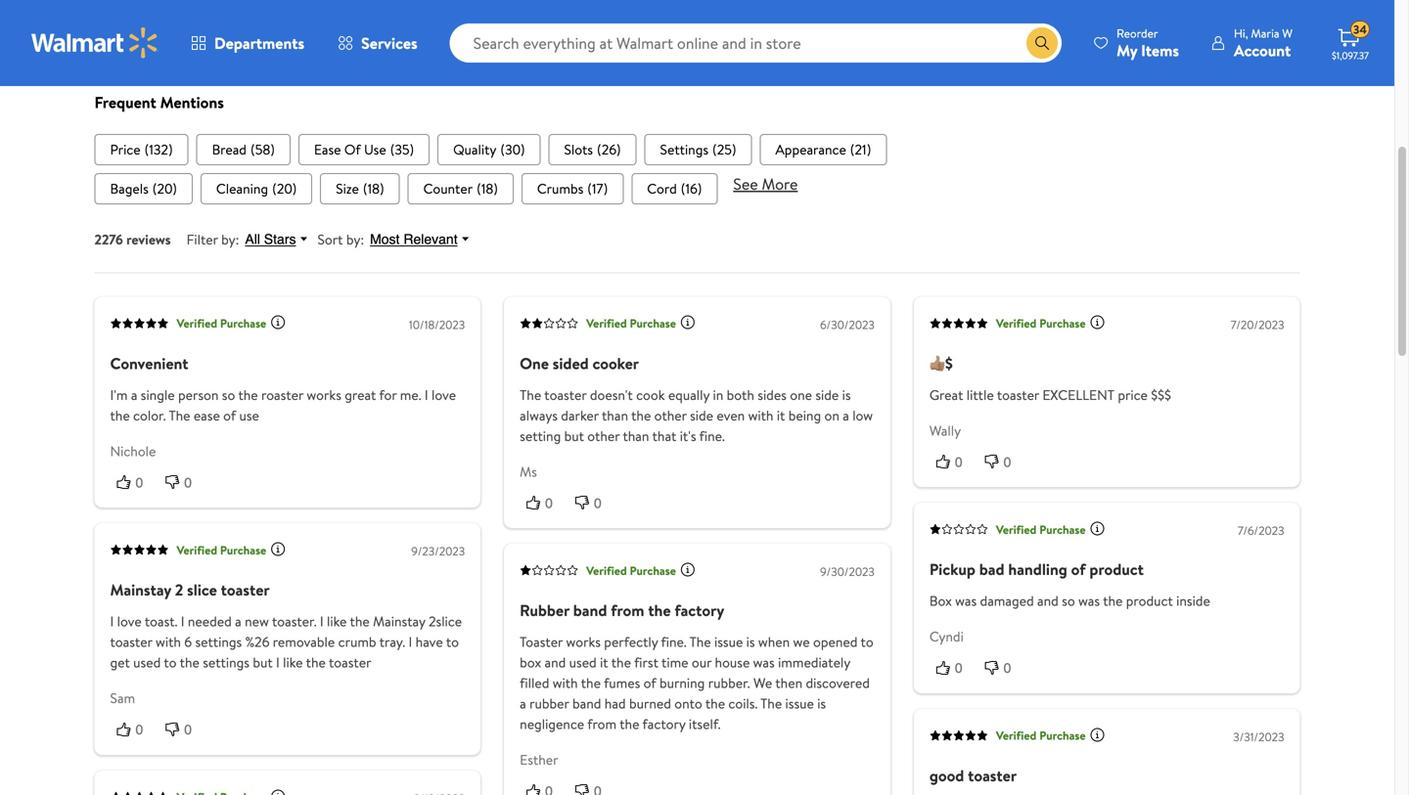 Task type: locate. For each thing, give the bounding box(es) containing it.
mainstay inside i love toast. i needed a new toaster. i like the mainstay 2slice toaster with 6 settings %26 removable crumb tray. i have to get used to the settings but i like the toaster
[[373, 612, 425, 631]]

0 horizontal spatial side
[[690, 406, 713, 425]]

1 horizontal spatial is
[[817, 695, 826, 714]]

toaster up new
[[221, 580, 270, 601]]

factory inside 'toaster works perfectly fine. the issue is when we opened to box and used it the first time our house was immediately filled with the fumes of burning rubber. we then discovered a rubber band had burned onto the coils. the issue is negligence from the factory itself.'
[[643, 715, 686, 734]]

1 horizontal spatial with
[[553, 674, 578, 693]]

0 vertical spatial fine.
[[699, 427, 725, 446]]

the down i'm
[[110, 406, 130, 425]]

1 vertical spatial mainstay
[[373, 612, 425, 631]]

of up box was damaged and so was the product inside
[[1071, 559, 1086, 581]]

1 vertical spatial it
[[600, 653, 608, 673]]

so inside i'm a single person so the roaster works great for me. i love the color. the ease of use
[[222, 385, 235, 405]]

0 vertical spatial than
[[602, 406, 628, 425]]

settings down needed
[[195, 633, 242, 652]]

1 horizontal spatial it
[[777, 406, 785, 425]]

walmart image
[[31, 27, 159, 59]]

0 vertical spatial esther
[[1001, 12, 1039, 31]]

0 horizontal spatial (20)
[[152, 179, 177, 198]]

0 vertical spatial works
[[307, 385, 341, 405]]

0 vertical spatial so
[[222, 385, 235, 405]]

use
[[239, 406, 259, 425]]

verified up good toaster
[[996, 728, 1037, 744]]

0 horizontal spatial like
[[283, 653, 303, 673]]

being
[[789, 406, 821, 425]]

list item containing bagels
[[94, 173, 193, 204]]

0 button down damaged
[[978, 658, 1027, 678]]

1 vertical spatial than
[[623, 427, 649, 446]]

filled
[[520, 674, 549, 693]]

0 horizontal spatial and
[[545, 653, 566, 673]]

1 vertical spatial works
[[566, 633, 601, 652]]

1 vertical spatial with
[[156, 633, 181, 652]]

2 horizontal spatial of
[[1071, 559, 1086, 581]]

i right me.
[[425, 385, 428, 405]]

with left 6
[[156, 633, 181, 652]]

like up crumb
[[327, 612, 347, 631]]

works right toaster
[[566, 633, 601, 652]]

2
[[175, 580, 183, 601]]

(20)
[[152, 179, 177, 198], [272, 179, 297, 198]]

list item containing cleaning
[[201, 173, 312, 204]]

it down sides
[[777, 406, 785, 425]]

verified purchase
[[177, 315, 266, 332], [586, 315, 676, 332], [996, 315, 1086, 332], [996, 521, 1086, 538], [177, 542, 266, 559], [586, 563, 676, 579], [996, 728, 1086, 744]]

slice
[[187, 580, 217, 601]]

stars
[[264, 232, 296, 247]]

0 vertical spatial from
[[611, 600, 644, 622]]

1 vertical spatial esther
[[520, 751, 558, 770]]

the up always
[[520, 385, 541, 405]]

0 horizontal spatial it
[[600, 653, 608, 673]]

maria
[[1251, 25, 1280, 42]]

the toaster doesn't cook equally in both sides one side is always darker than the other side even with it being on a low setting but other than that it's fine.
[[520, 385, 873, 446]]

we
[[754, 674, 772, 693]]

list item containing ease of use
[[298, 134, 430, 165]]

slots (26)
[[564, 140, 621, 159]]

a right i'm
[[131, 385, 137, 405]]

(132)
[[144, 140, 173, 159]]

the left inside
[[1103, 592, 1123, 611]]

all stars button
[[239, 231, 318, 248]]

verified purchase up slice
[[177, 542, 266, 559]]

box was damaged and so was the product inside
[[930, 592, 1210, 611]]

0 horizontal spatial but
[[253, 653, 273, 673]]

1 horizontal spatial other
[[654, 406, 687, 425]]

1 vertical spatial other
[[587, 427, 620, 446]]

works left 'great'
[[307, 385, 341, 405]]

(18) for counter (18)
[[477, 179, 498, 198]]

0 horizontal spatial was
[[753, 653, 775, 673]]

list item containing price
[[94, 134, 188, 165]]

list item containing slots
[[549, 134, 637, 165]]

verified purchase up cooker
[[586, 315, 676, 332]]

the
[[520, 385, 541, 405], [169, 406, 190, 425], [690, 633, 711, 652], [761, 695, 782, 714]]

0 horizontal spatial esther
[[520, 751, 558, 770]]

verified purchase information image
[[270, 542, 286, 557]]

toaster
[[544, 385, 587, 405], [997, 385, 1039, 405], [221, 580, 270, 601], [110, 633, 152, 652], [329, 653, 371, 673], [968, 765, 1017, 787]]

like
[[327, 612, 347, 631], [283, 653, 303, 673]]

verified for rubber band from the factory
[[586, 563, 627, 579]]

use
[[364, 140, 386, 159]]

in
[[713, 385, 724, 405]]

setting
[[520, 427, 561, 446]]

toaster
[[520, 633, 563, 652]]

2 by: from the left
[[346, 230, 364, 249]]

reviews
[[126, 230, 171, 249]]

0 vertical spatial but
[[564, 427, 584, 446]]

list
[[94, 134, 1300, 165]]

2 (18) from the left
[[477, 179, 498, 198]]

1 horizontal spatial was
[[955, 592, 977, 611]]

was up we
[[753, 653, 775, 673]]

esther down negligence
[[520, 751, 558, 770]]

verified purchase up great little toaster excellent price $$$
[[996, 315, 1086, 332]]

cleaning (20)
[[216, 179, 297, 198]]

inside
[[1176, 592, 1210, 611]]

1 horizontal spatial of
[[644, 674, 656, 693]]

2 used from the left
[[569, 653, 597, 673]]

issue
[[714, 633, 743, 652], [785, 695, 814, 714]]

factory down burned
[[643, 715, 686, 734]]

love right me.
[[432, 385, 456, 405]]

size
[[336, 179, 359, 198]]

list item containing appearance
[[760, 134, 887, 165]]

0 vertical spatial settings
[[195, 633, 242, 652]]

by: right sort
[[346, 230, 364, 249]]

was down pickup bad handling of product
[[1079, 592, 1100, 611]]

1 horizontal spatial by:
[[346, 230, 364, 249]]

0 vertical spatial side
[[816, 385, 839, 405]]

to inside 'toaster works perfectly fine. the issue is when we opened to box and used it the first time our house was immediately filled with the fumes of burning rubber. we then discovered a rubber band had burned onto the coils. the issue is negligence from the factory itself.'
[[861, 633, 874, 652]]

is down discovered
[[817, 695, 826, 714]]

verified purchase information image for pickup bad handling of product
[[1090, 521, 1105, 537]]

itself.
[[689, 715, 721, 734]]

verified purchase information image
[[270, 315, 286, 331], [680, 315, 696, 331], [1090, 315, 1105, 331], [1090, 521, 1105, 537], [680, 562, 696, 578], [1090, 728, 1105, 743], [270, 789, 286, 796]]

other up that
[[654, 406, 687, 425]]

the down the had
[[620, 715, 640, 734]]

0 button down nichole on the left bottom
[[110, 473, 159, 492]]

(20) right cleaning
[[272, 179, 297, 198]]

verified purchase information image for 👍🏽$
[[1090, 315, 1105, 331]]

mainstay up toast.
[[110, 580, 171, 601]]

the down 6
[[180, 653, 200, 673]]

0
[[955, 454, 963, 470], [1004, 454, 1011, 470], [136, 475, 143, 491], [184, 475, 192, 491], [545, 496, 553, 511], [594, 496, 602, 511], [955, 661, 963, 676], [1004, 661, 1011, 676], [136, 722, 143, 738], [184, 722, 192, 738]]

is right one
[[842, 385, 851, 405]]

(35)
[[390, 140, 414, 159]]

verified purchase for pickup bad handling of product
[[996, 521, 1086, 538]]

fine. up time
[[661, 633, 687, 652]]

so down handling
[[1062, 592, 1075, 611]]

for
[[379, 385, 397, 405]]

and right box
[[545, 653, 566, 673]]

like down the removable
[[283, 653, 303, 673]]

1 vertical spatial but
[[253, 653, 273, 673]]

1 (20) from the left
[[152, 179, 177, 198]]

0 horizontal spatial (18)
[[363, 179, 384, 198]]

by: left all
[[221, 230, 239, 249]]

to down toast.
[[164, 653, 177, 673]]

1 by: from the left
[[221, 230, 239, 249]]

0 vertical spatial with
[[748, 406, 774, 425]]

side down equally
[[690, 406, 713, 425]]

get
[[110, 653, 130, 673]]

from up perfectly
[[611, 600, 644, 622]]

1 horizontal spatial fine.
[[699, 427, 725, 446]]

size (18)
[[336, 179, 384, 198]]

of up burned
[[644, 674, 656, 693]]

2 vertical spatial of
[[644, 674, 656, 693]]

3/31/2023
[[1233, 729, 1284, 746]]

purchase for 👍🏽$
[[1040, 315, 1086, 332]]

crumbs (17)
[[537, 179, 608, 198]]

so right person
[[222, 385, 235, 405]]

is left when
[[746, 633, 755, 652]]

sam
[[110, 689, 135, 708]]

was right box
[[955, 592, 977, 611]]

toaster up darker
[[544, 385, 587, 405]]

verified purchase for mainstay 2 slice toaster
[[177, 542, 266, 559]]

2 horizontal spatial to
[[861, 633, 874, 652]]

1 (18) from the left
[[363, 179, 384, 198]]

0 vertical spatial like
[[327, 612, 347, 631]]

list item containing quality
[[438, 134, 541, 165]]

0 button down darker
[[569, 493, 617, 513]]

fine. right it's
[[699, 427, 725, 446]]

0 vertical spatial product
[[1090, 559, 1144, 581]]

0 horizontal spatial with
[[156, 633, 181, 652]]

1 vertical spatial fine.
[[661, 633, 687, 652]]

settings
[[660, 140, 709, 159]]

verified purchase for 👍🏽$
[[996, 315, 1086, 332]]

0 vertical spatial mainstay
[[110, 580, 171, 601]]

verified purchase for convenient
[[177, 315, 266, 332]]

verified purchase up rubber band from the factory
[[586, 563, 676, 579]]

esther up search icon
[[1001, 12, 1039, 31]]

used right 'get'
[[133, 653, 161, 673]]

verified for mainstay 2 slice toaster
[[177, 542, 217, 559]]

handling
[[1008, 559, 1068, 581]]

1 vertical spatial so
[[1062, 592, 1075, 611]]

the up perfectly
[[648, 600, 671, 622]]

a right on
[[843, 406, 849, 425]]

1 horizontal spatial love
[[432, 385, 456, 405]]

0 horizontal spatial so
[[222, 385, 235, 405]]

onto
[[675, 695, 702, 714]]

list item containing bread
[[196, 134, 290, 165]]

side up on
[[816, 385, 839, 405]]

immediately
[[778, 653, 850, 673]]

0 vertical spatial love
[[432, 385, 456, 405]]

1 vertical spatial love
[[117, 612, 142, 631]]

0 horizontal spatial of
[[223, 406, 236, 425]]

so for convenient
[[222, 385, 235, 405]]

used right box
[[569, 653, 597, 673]]

with up rubber
[[553, 674, 578, 693]]

side
[[816, 385, 839, 405], [690, 406, 713, 425]]

purchase for one sided cooker
[[630, 315, 676, 332]]

band inside 'toaster works perfectly fine. the issue is when we opened to box and used it the first time our house was immediately filled with the fumes of burning rubber. we then discovered a rubber band had burned onto the coils. the issue is negligence from the factory itself.'
[[572, 695, 601, 714]]

Walmart Site-Wide search field
[[450, 23, 1062, 63]]

0 horizontal spatial issue
[[714, 633, 743, 652]]

product left inside
[[1126, 592, 1173, 611]]

bagels (20)
[[110, 179, 177, 198]]

i right tray.
[[409, 633, 412, 652]]

i inside i'm a single person so the roaster works great for me. i love the color. the ease of use
[[425, 385, 428, 405]]

list item containing cord
[[631, 173, 718, 204]]

1 vertical spatial and
[[545, 653, 566, 673]]

2 horizontal spatial with
[[748, 406, 774, 425]]

crumbs
[[537, 179, 584, 198]]

6/30/2023
[[820, 316, 875, 333]]

(18)
[[363, 179, 384, 198], [477, 179, 498, 198]]

to down 2slice
[[446, 633, 459, 652]]

2 horizontal spatial is
[[842, 385, 851, 405]]

1 used from the left
[[133, 653, 161, 673]]

the up the use at the bottom
[[238, 385, 258, 405]]

and down handling
[[1037, 592, 1059, 611]]

1 horizontal spatial esther
[[1001, 12, 1039, 31]]

(18) for size (18)
[[363, 179, 384, 198]]

band left the had
[[572, 695, 601, 714]]

good
[[930, 765, 964, 787]]

rubber
[[520, 600, 570, 622]]

the up our
[[690, 633, 711, 652]]

box
[[930, 592, 952, 611]]

0 horizontal spatial other
[[587, 427, 620, 446]]

1 horizontal spatial used
[[569, 653, 597, 673]]

with
[[748, 406, 774, 425], [156, 633, 181, 652], [553, 674, 578, 693]]

other down darker
[[587, 427, 620, 446]]

is
[[842, 385, 851, 405], [746, 633, 755, 652], [817, 695, 826, 714]]

love left toast.
[[117, 612, 142, 631]]

toaster down crumb
[[329, 653, 371, 673]]

and
[[1037, 592, 1059, 611], [545, 653, 566, 673]]

i up 6
[[181, 612, 184, 631]]

always
[[520, 406, 558, 425]]

most relevant
[[370, 232, 458, 247]]

filter
[[187, 230, 218, 249]]

sort by:
[[318, 230, 364, 249]]

verified up pickup bad handling of product
[[996, 521, 1037, 538]]

(25)
[[713, 140, 736, 159]]

it inside 'toaster works perfectly fine. the issue is when we opened to box and used it the first time our house was immediately filled with the fumes of burning rubber. we then discovered a rubber band had burned onto the coils. the issue is negligence from the factory itself.'
[[600, 653, 608, 673]]

then
[[775, 674, 803, 693]]

verified purchase information image for rubber band from the factory
[[680, 562, 696, 578]]

i up 'get'
[[110, 612, 114, 631]]

verified up slice
[[177, 542, 217, 559]]

0 horizontal spatial love
[[117, 612, 142, 631]]

quality
[[453, 140, 497, 159]]

factory up our
[[675, 600, 724, 622]]

new
[[245, 612, 269, 631]]

(18) down quality (30)
[[477, 179, 498, 198]]

of inside 'toaster works perfectly fine. the issue is when we opened to box and used it the first time our house was immediately filled with the fumes of burning rubber. we then discovered a rubber band had burned onto the coils. the issue is negligence from the factory itself.'
[[644, 674, 656, 693]]

other
[[654, 406, 687, 425], [587, 427, 620, 446]]

0 button down wally
[[930, 452, 978, 472]]

1 vertical spatial band
[[572, 695, 601, 714]]

2 vertical spatial with
[[553, 674, 578, 693]]

a down filled
[[520, 695, 526, 714]]

it up fumes
[[600, 653, 608, 673]]

tray.
[[379, 633, 405, 652]]

settings down %26
[[203, 653, 250, 673]]

0 vertical spatial is
[[842, 385, 851, 405]]

1 horizontal spatial works
[[566, 633, 601, 652]]

purchase for rubber band from the factory
[[630, 563, 676, 579]]

verified up great little toaster excellent price $$$
[[996, 315, 1037, 332]]

the down cook
[[631, 406, 651, 425]]

all
[[245, 232, 260, 247]]

0 vertical spatial of
[[223, 406, 236, 425]]

but down %26
[[253, 653, 273, 673]]

services
[[361, 32, 418, 54]]

0 horizontal spatial used
[[133, 653, 161, 673]]

1 horizontal spatial but
[[564, 427, 584, 446]]

wally
[[930, 421, 961, 440]]

mainstay up tray.
[[373, 612, 425, 631]]

a left new
[[235, 612, 241, 631]]

0 vertical spatial factory
[[675, 600, 724, 622]]

0 vertical spatial and
[[1037, 592, 1059, 611]]

works
[[307, 385, 341, 405], [566, 633, 601, 652]]

with inside i love toast. i needed a new toaster. i like the mainstay 2slice toaster with 6 settings %26 removable crumb tray. i have to get used to the settings but i like the toaster
[[156, 633, 181, 652]]

a inside the toaster doesn't cook equally in both sides one side is always darker than the other side even with it being on a low setting but other than that it's fine.
[[843, 406, 849, 425]]

0 horizontal spatial by:
[[221, 230, 239, 249]]

0 button down 6
[[159, 720, 208, 740]]

crumb
[[338, 633, 376, 652]]

settings
[[195, 633, 242, 652], [203, 653, 250, 673]]

nichole
[[110, 442, 156, 461]]

to right opened
[[861, 633, 874, 652]]

1 vertical spatial side
[[690, 406, 713, 425]]

band
[[573, 600, 607, 622], [572, 695, 601, 714]]

but
[[564, 427, 584, 446], [253, 653, 273, 673]]

1 horizontal spatial issue
[[785, 695, 814, 714]]

1 horizontal spatial so
[[1062, 592, 1075, 611]]

verified purchase up person
[[177, 315, 266, 332]]

and inside 'toaster works perfectly fine. the issue is when we opened to box and used it the first time our house was immediately filled with the fumes of burning rubber. we then discovered a rubber band had burned onto the coils. the issue is negligence from the factory itself.'
[[545, 653, 566, 673]]

the inside i'm a single person so the roaster works great for me. i love the color. the ease of use
[[169, 406, 190, 425]]

the up fumes
[[611, 653, 631, 673]]

of left the use at the bottom
[[223, 406, 236, 425]]

0 horizontal spatial works
[[307, 385, 341, 405]]

(20) right bagels
[[152, 179, 177, 198]]

1 horizontal spatial (18)
[[477, 179, 498, 198]]

1 horizontal spatial mainstay
[[373, 612, 425, 631]]

1 vertical spatial factory
[[643, 715, 686, 734]]

but down darker
[[564, 427, 584, 446]]

a inside 'toaster works perfectly fine. the issue is when we opened to box and used it the first time our house was immediately filled with the fumes of burning rubber. we then discovered a rubber band had burned onto the coils. the issue is negligence from the factory itself.'
[[520, 695, 526, 714]]

1 vertical spatial is
[[746, 633, 755, 652]]

0 vertical spatial issue
[[714, 633, 743, 652]]

1 horizontal spatial (20)
[[272, 179, 297, 198]]

1 vertical spatial from
[[587, 715, 617, 734]]

1 vertical spatial product
[[1126, 592, 1173, 611]]

1 horizontal spatial side
[[816, 385, 839, 405]]

9/23/2023
[[411, 543, 465, 560]]

list item containing crumbs
[[521, 173, 624, 204]]

the
[[238, 385, 258, 405], [110, 406, 130, 425], [631, 406, 651, 425], [1103, 592, 1123, 611], [648, 600, 671, 622], [350, 612, 370, 631], [180, 653, 200, 673], [306, 653, 326, 673], [611, 653, 631, 673], [581, 674, 601, 693], [705, 695, 725, 714], [620, 715, 640, 734]]

0 horizontal spatial fine.
[[661, 633, 687, 652]]

0 vertical spatial it
[[777, 406, 785, 425]]

most
[[370, 232, 400, 247]]

list item
[[94, 134, 188, 165], [196, 134, 290, 165], [298, 134, 430, 165], [438, 134, 541, 165], [549, 134, 637, 165], [644, 134, 752, 165], [760, 134, 887, 165], [94, 173, 193, 204], [201, 173, 312, 204], [320, 173, 400, 204], [408, 173, 514, 204], [521, 173, 624, 204], [631, 173, 718, 204]]

coils.
[[729, 695, 758, 714]]

1 vertical spatial settings
[[203, 653, 250, 673]]

2 (20) from the left
[[272, 179, 297, 198]]

love
[[432, 385, 456, 405], [117, 612, 142, 631]]



Task type: describe. For each thing, give the bounding box(es) containing it.
mentions
[[160, 92, 224, 113]]

list item containing settings
[[644, 134, 752, 165]]

verified purchase for rubber band from the factory
[[586, 563, 676, 579]]

services button
[[321, 20, 434, 67]]

one sided cooker
[[520, 353, 639, 374]]

account
[[1234, 40, 1291, 61]]

ms
[[520, 462, 537, 481]]

of
[[344, 140, 361, 159]]

verified for pickup bad handling of product
[[996, 521, 1037, 538]]

a inside i'm a single person so the roaster works great for me. i love the color. the ease of use
[[131, 385, 137, 405]]

1 vertical spatial like
[[283, 653, 303, 673]]

1 vertical spatial of
[[1071, 559, 1086, 581]]

0 horizontal spatial is
[[746, 633, 755, 652]]

toaster right little
[[997, 385, 1039, 405]]

w
[[1282, 25, 1293, 42]]

fine. inside 'toaster works perfectly fine. the issue is when we opened to box and used it the first time our house was immediately filled with the fumes of burning rubber. we then discovered a rubber band had burned onto the coils. the issue is negligence from the factory itself.'
[[661, 633, 687, 652]]

list item containing size
[[320, 173, 400, 204]]

by: for sort by:
[[346, 230, 364, 249]]

hi,
[[1234, 25, 1248, 42]]

verified for 👍🏽$
[[996, 315, 1037, 332]]

2276 reviews
[[94, 230, 171, 249]]

i'm a single person so the roaster works great for me. i love the color. the ease of use
[[110, 385, 456, 425]]

toaster inside the toaster doesn't cook equally in both sides one side is always darker than the other side even with it being on a low setting but other than that it's fine.
[[544, 385, 587, 405]]

the inside the toaster doesn't cook equally in both sides one side is always darker than the other side even with it being on a low setting but other than that it's fine.
[[631, 406, 651, 425]]

toaster right good
[[968, 765, 1017, 787]]

is inside the toaster doesn't cook equally in both sides one side is always darker than the other side even with it being on a low setting but other than that it's fine.
[[842, 385, 851, 405]]

2 vertical spatial is
[[817, 695, 826, 714]]

price (132)
[[110, 140, 173, 159]]

9/30/2023
[[820, 564, 875, 581]]

0 button down little
[[978, 452, 1027, 472]]

great
[[345, 385, 376, 405]]

toaster up 'get'
[[110, 633, 152, 652]]

from inside 'toaster works perfectly fine. the issue is when we opened to box and used it the first time our house was immediately filled with the fumes of burning rubber. we then discovered a rubber band had burned onto the coils. the issue is negligence from the factory itself.'
[[587, 715, 617, 734]]

1 horizontal spatial like
[[327, 612, 347, 631]]

price
[[110, 140, 141, 159]]

search icon image
[[1035, 35, 1050, 51]]

(58)
[[251, 140, 275, 159]]

7/6/2023
[[1238, 523, 1284, 539]]

negligence
[[520, 715, 584, 734]]

person
[[178, 385, 219, 405]]

the up crumb
[[350, 612, 370, 631]]

our
[[692, 653, 712, 673]]

a inside i love toast. i needed a new toaster. i like the mainstay 2slice toaster with 6 settings %26 removable crumb tray. i have to get used to the settings but i like the toaster
[[235, 612, 241, 631]]

the left fumes
[[581, 674, 601, 693]]

all stars
[[245, 232, 296, 247]]

with inside 'toaster works perfectly fine. the issue is when we opened to box and used it the first time our house was immediately filled with the fumes of burning rubber. we then discovered a rubber band had burned onto the coils. the issue is negligence from the factory itself.'
[[553, 674, 578, 693]]

most relevant button
[[364, 231, 479, 248]]

perfectly
[[604, 633, 658, 652]]

great
[[930, 385, 963, 405]]

0 horizontal spatial to
[[164, 653, 177, 673]]

we
[[793, 633, 810, 652]]

works inside i'm a single person so the roaster works great for me. i love the color. the ease of use
[[307, 385, 341, 405]]

Search search field
[[450, 23, 1062, 63]]

fumes
[[604, 674, 640, 693]]

but inside the toaster doesn't cook equally in both sides one side is always darker than the other side even with it being on a low setting but other than that it's fine.
[[564, 427, 584, 446]]

2 horizontal spatial was
[[1079, 592, 1100, 611]]

purchase for mainstay 2 slice toaster
[[220, 542, 266, 559]]

toaster.
[[272, 612, 317, 631]]

frequent
[[94, 92, 156, 113]]

cord
[[647, 179, 677, 198]]

so for pickup bad handling of product
[[1062, 592, 1075, 611]]

color.
[[133, 406, 166, 425]]

discovered
[[806, 674, 870, 693]]

but inside i love toast. i needed a new toaster. i like the mainstay 2slice toaster with 6 settings %26 removable crumb tray. i have to get used to the settings but i like the toaster
[[253, 653, 273, 673]]

filter by:
[[187, 230, 239, 249]]

burned
[[629, 695, 671, 714]]

good toaster
[[930, 765, 1017, 787]]

me.
[[400, 385, 421, 405]]

1 horizontal spatial to
[[446, 633, 459, 652]]

love inside i love toast. i needed a new toaster. i like the mainstay 2slice toaster with 6 settings %26 removable crumb tray. i have to get used to the settings but i like the toaster
[[117, 612, 142, 631]]

the up itself.
[[705, 695, 725, 714]]

34
[[1354, 21, 1367, 38]]

toast.
[[145, 612, 177, 631]]

cord (16)
[[647, 179, 702, 198]]

bread
[[212, 140, 247, 159]]

👍🏽$
[[930, 353, 953, 374]]

i up the removable
[[320, 612, 324, 631]]

sort
[[318, 230, 343, 249]]

0 button down ease
[[159, 473, 208, 492]]

box
[[520, 653, 541, 673]]

list item containing counter
[[408, 173, 514, 204]]

verified for one sided cooker
[[586, 315, 627, 332]]

see more
[[733, 173, 798, 195]]

with inside the toaster doesn't cook equally in both sides one side is always darker than the other side even with it being on a low setting but other than that it's fine.
[[748, 406, 774, 425]]

used inside i love toast. i needed a new toaster. i like the mainstay 2slice toaster with 6 settings %26 removable crumb tray. i have to get used to the settings but i like the toaster
[[133, 653, 161, 673]]

0 button down sam
[[110, 720, 159, 740]]

used inside 'toaster works perfectly fine. the issue is when we opened to box and used it the first time our house was immediately filled with the fumes of burning rubber. we then discovered a rubber band had burned onto the coils. the issue is negligence from the factory itself.'
[[569, 653, 597, 673]]

the inside the toaster doesn't cook equally in both sides one side is always darker than the other side even with it being on a low setting but other than that it's fine.
[[520, 385, 541, 405]]

purchase for pickup bad handling of product
[[1040, 521, 1086, 538]]

verified purchase information image for convenient
[[270, 315, 286, 331]]

(17)
[[587, 179, 608, 198]]

the down the removable
[[306, 653, 326, 673]]

opened
[[813, 633, 858, 652]]

verified for convenient
[[177, 315, 217, 332]]

ease
[[194, 406, 220, 425]]

quality (30)
[[453, 140, 525, 159]]

(20) for bagels (20)
[[152, 179, 177, 198]]

(20) for cleaning (20)
[[272, 179, 297, 198]]

0 vertical spatial band
[[573, 600, 607, 622]]

verified purchase for one sided cooker
[[586, 315, 676, 332]]

fine. inside the toaster doesn't cook equally in both sides one side is always darker than the other side even with it being on a low setting but other than that it's fine.
[[699, 427, 725, 446]]

little
[[967, 385, 994, 405]]

by: for filter by:
[[221, 230, 239, 249]]

0 button down cyndi
[[930, 658, 978, 678]]

i love toast. i needed a new toaster. i like the mainstay 2slice toaster with 6 settings %26 removable crumb tray. i have to get used to the settings but i like the toaster
[[110, 612, 462, 673]]

was inside 'toaster works perfectly fine. the issue is when we opened to box and used it the first time our house was immediately filled with the fumes of burning rubber. we then discovered a rubber band had burned onto the coils. the issue is negligence from the factory itself.'
[[753, 653, 775, 673]]

excellent
[[1043, 385, 1115, 405]]

2slice
[[429, 612, 462, 631]]

cook
[[636, 385, 665, 405]]

%26
[[245, 633, 270, 652]]

the down we
[[761, 695, 782, 714]]

on
[[825, 406, 840, 425]]

10/18/2023
[[409, 316, 465, 333]]

0 vertical spatial other
[[654, 406, 687, 425]]

(26)
[[597, 140, 621, 159]]

1 horizontal spatial and
[[1037, 592, 1059, 611]]

0 button down 'ms'
[[520, 493, 569, 513]]

verified purchase information image for one sided cooker
[[680, 315, 696, 331]]

sides
[[758, 385, 787, 405]]

bagels
[[110, 179, 149, 198]]

counter (18)
[[423, 179, 498, 198]]

time
[[662, 653, 688, 673]]

pickup
[[930, 559, 976, 581]]

list containing price
[[94, 134, 1300, 165]]

pickup bad handling of product
[[930, 559, 1144, 581]]

i down the removable
[[276, 653, 280, 673]]

cooker
[[593, 353, 639, 374]]

7/20/2023
[[1231, 316, 1284, 333]]

i'm
[[110, 385, 128, 405]]

bread (58)
[[212, 140, 275, 159]]

0 horizontal spatial mainstay
[[110, 580, 171, 601]]

love inside i'm a single person so the roaster works great for me. i love the color. the ease of use
[[432, 385, 456, 405]]

6
[[184, 633, 192, 652]]

one
[[520, 353, 549, 374]]

toaster works perfectly fine. the issue is when we opened to box and used it the first time our house was immediately filled with the fumes of burning rubber. we then discovered a rubber band had burned onto the coils. the issue is negligence from the factory itself.
[[520, 633, 874, 734]]

see more list
[[94, 173, 1300, 204]]

even
[[717, 406, 745, 425]]

rubber band from the factory
[[520, 600, 724, 622]]

1 vertical spatial issue
[[785, 695, 814, 714]]

departments button
[[174, 20, 321, 67]]

equally
[[668, 385, 710, 405]]

works inside 'toaster works perfectly fine. the issue is when we opened to box and used it the first time our house was immediately filled with the fumes of burning rubber. we then discovered a rubber band had burned onto the coils. the issue is negligence from the factory itself.'
[[566, 633, 601, 652]]

purchase for convenient
[[220, 315, 266, 332]]

it inside the toaster doesn't cook equally in both sides one side is always darker than the other side even with it being on a low setting but other than that it's fine.
[[777, 406, 785, 425]]

(16)
[[681, 179, 702, 198]]

of inside i'm a single person so the roaster works great for me. i love the color. the ease of use
[[223, 406, 236, 425]]

rubber.
[[708, 674, 750, 693]]

roaster
[[261, 385, 303, 405]]

relevant
[[404, 232, 458, 247]]

verified purchase up good toaster
[[996, 728, 1086, 744]]



Task type: vqa. For each thing, say whether or not it's contained in the screenshot.


